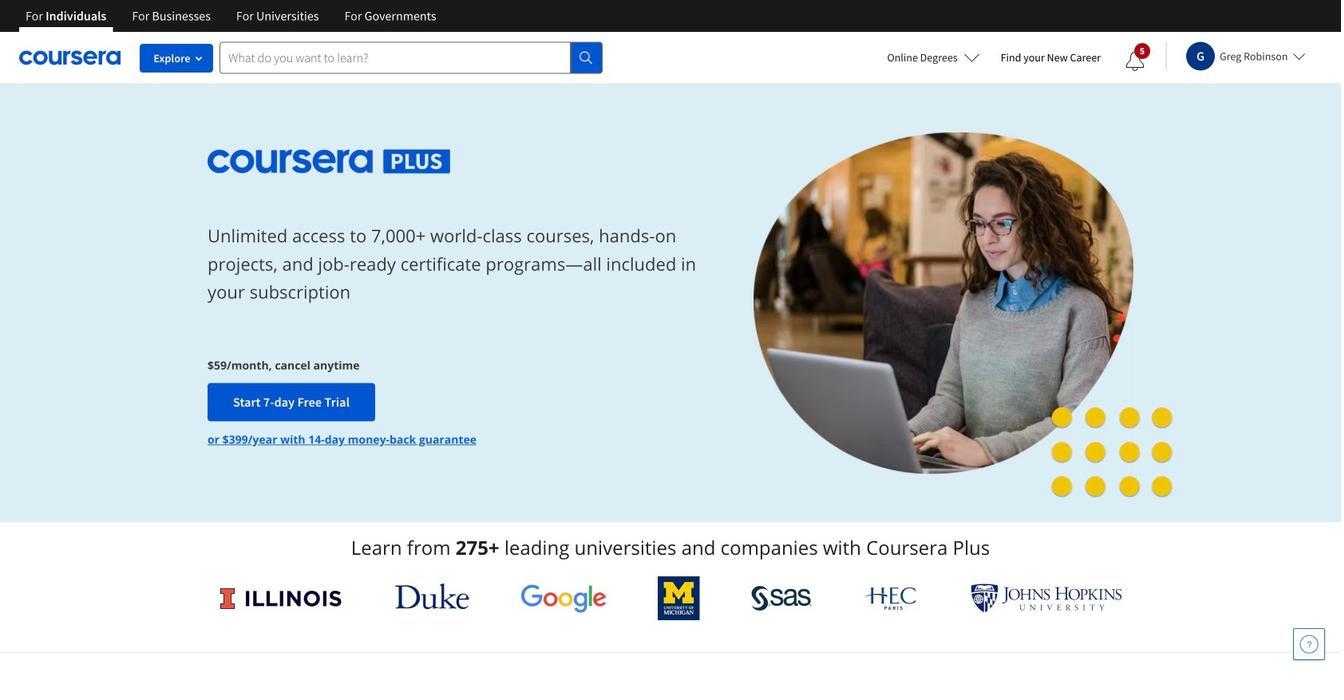 Task type: locate. For each thing, give the bounding box(es) containing it.
None search field
[[220, 42, 603, 74]]

johns hopkins university image
[[971, 584, 1122, 614]]

sas image
[[751, 586, 812, 612]]

duke university image
[[395, 584, 469, 610]]

google image
[[520, 584, 607, 614]]

coursera image
[[19, 45, 121, 70]]

What do you want to learn? text field
[[220, 42, 571, 74]]

hec paris image
[[864, 583, 919, 616]]

university of illinois at urbana-champaign image
[[219, 586, 344, 612]]



Task type: vqa. For each thing, say whether or not it's contained in the screenshot.
LOOKING
no



Task type: describe. For each thing, give the bounding box(es) containing it.
banner navigation
[[13, 0, 449, 32]]

university of michigan image
[[658, 577, 700, 621]]

coursera plus image
[[208, 150, 451, 174]]

help center image
[[1300, 635, 1319, 655]]



